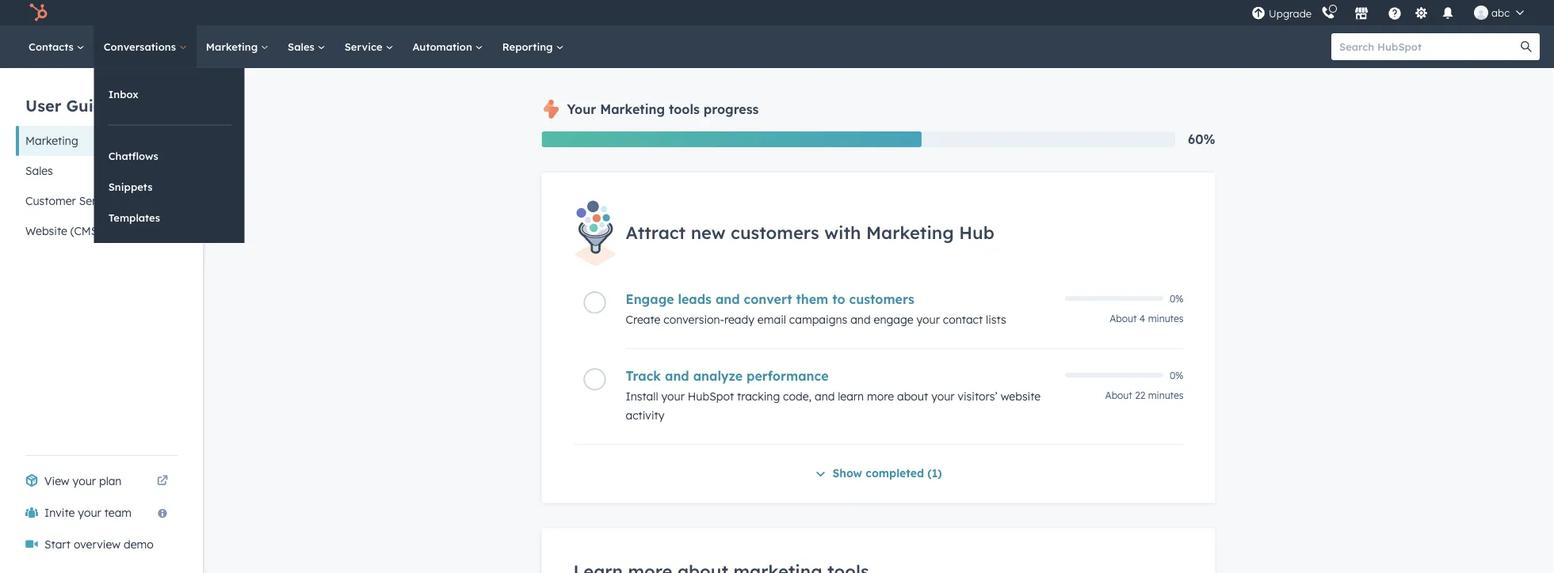 Task type: vqa. For each thing, say whether or not it's contained in the screenshot.
Pagination navigation
no



Task type: locate. For each thing, give the bounding box(es) containing it.
templates link
[[94, 203, 245, 233]]

minutes
[[1148, 313, 1184, 325], [1148, 390, 1184, 402]]

service link
[[335, 25, 403, 68]]

notifications image
[[1441, 7, 1456, 21]]

your left team
[[78, 507, 101, 520]]

0 vertical spatial sales
[[288, 40, 318, 53]]

invite your team button
[[16, 498, 178, 530]]

2 0% from the top
[[1170, 370, 1184, 382]]

0 vertical spatial customers
[[731, 221, 820, 243]]

about left the 22
[[1106, 390, 1133, 402]]

and right track
[[665, 369, 690, 385]]

your marketing tools progress progress bar
[[542, 132, 922, 147]]

demo
[[124, 538, 154, 552]]

show completed (1) button
[[815, 465, 942, 485]]

customers inside engage leads and convert them to customers create conversion-ready email campaigns and engage your contact lists
[[849, 292, 915, 308]]

1 vertical spatial 0%
[[1170, 370, 1184, 382]]

install
[[626, 390, 658, 404]]

your right engage
[[917, 313, 940, 327]]

search image
[[1521, 41, 1532, 52]]

4
[[1140, 313, 1146, 325]]

customer
[[25, 194, 76, 208]]

customers right new
[[731, 221, 820, 243]]

sales up customer
[[25, 164, 53, 178]]

about for engage leads and convert them to customers
[[1110, 313, 1137, 325]]

service down sales "button"
[[79, 194, 118, 208]]

0 horizontal spatial service
[[79, 194, 118, 208]]

1 vertical spatial sales
[[25, 164, 53, 178]]

team
[[104, 507, 132, 520]]

customers
[[731, 221, 820, 243], [849, 292, 915, 308]]

1 0% from the top
[[1170, 293, 1184, 305]]

reporting
[[502, 40, 556, 53]]

and
[[716, 292, 740, 308], [851, 313, 871, 327], [665, 369, 690, 385], [815, 390, 835, 404]]

abc
[[1492, 6, 1510, 19]]

0% for track and analyze performance
[[1170, 370, 1184, 382]]

engage leads and convert them to customers button
[[626, 292, 1056, 308]]

visitors'
[[958, 390, 998, 404]]

1 link opens in a new window image from the top
[[157, 472, 168, 492]]

marketing left sales link
[[206, 40, 261, 53]]

0 horizontal spatial customers
[[731, 221, 820, 243]]

0 vertical spatial 0%
[[1170, 293, 1184, 305]]

minutes for engage leads and convert them to customers
[[1148, 313, 1184, 325]]

attract new customers with marketing hub
[[626, 221, 995, 243]]

1 horizontal spatial sales
[[288, 40, 318, 53]]

service inside "button"
[[79, 194, 118, 208]]

sales button
[[16, 156, 178, 186]]

hub
[[959, 221, 995, 243]]

service right sales link
[[345, 40, 386, 53]]

60%
[[1188, 132, 1216, 147]]

search button
[[1513, 33, 1540, 60]]

marketing
[[206, 40, 261, 53], [600, 101, 665, 117], [25, 134, 78, 148], [866, 221, 954, 243]]

hubspot image
[[29, 3, 48, 22]]

code,
[[783, 390, 812, 404]]

attract
[[626, 221, 686, 243]]

0% up about 22 minutes
[[1170, 370, 1184, 382]]

marketing left hub
[[866, 221, 954, 243]]

chatflows
[[108, 149, 158, 163]]

track
[[626, 369, 661, 385]]

(cms)
[[70, 224, 102, 238]]

1 vertical spatial customers
[[849, 292, 915, 308]]

marketplaces image
[[1355, 7, 1369, 21]]

sales right marketing link
[[288, 40, 318, 53]]

minutes right the 22
[[1148, 390, 1184, 402]]

about left the 4 on the bottom right of page
[[1110, 313, 1137, 325]]

snippets link
[[94, 172, 245, 202]]

about 4 minutes
[[1110, 313, 1184, 325]]

0% for engage leads and convert them to customers
[[1170, 293, 1184, 305]]

and down engage leads and convert them to customers button
[[851, 313, 871, 327]]

0 vertical spatial minutes
[[1148, 313, 1184, 325]]

leads
[[678, 292, 712, 308]]

calling icon image
[[1322, 6, 1336, 20]]

customers up engage
[[849, 292, 915, 308]]

1 vertical spatial service
[[79, 194, 118, 208]]

0 horizontal spatial sales
[[25, 164, 53, 178]]

0%
[[1170, 293, 1184, 305], [1170, 370, 1184, 382]]

sales
[[288, 40, 318, 53], [25, 164, 53, 178]]

2 minutes from the top
[[1148, 390, 1184, 402]]

marketing down user
[[25, 134, 78, 148]]

marketplaces button
[[1345, 0, 1379, 25]]

invite
[[44, 507, 75, 520]]

view your plan
[[44, 475, 122, 489]]

menu
[[1250, 0, 1536, 25]]

0 vertical spatial about
[[1110, 313, 1137, 325]]

show
[[833, 467, 863, 481]]

overview
[[74, 538, 121, 552]]

your
[[917, 313, 940, 327], [662, 390, 685, 404], [932, 390, 955, 404], [73, 475, 96, 489], [78, 507, 101, 520]]

your right install
[[662, 390, 685, 404]]

website (cms) button
[[16, 216, 178, 247]]

0% up about 4 minutes
[[1170, 293, 1184, 305]]

tracking
[[737, 390, 780, 404]]

0 vertical spatial service
[[345, 40, 386, 53]]

1 minutes from the top
[[1148, 313, 1184, 325]]

link opens in a new window image
[[157, 472, 168, 492], [157, 476, 168, 488]]

guide
[[66, 96, 113, 115]]

inbox
[[108, 88, 139, 101]]

conversations menu
[[94, 68, 245, 243]]

and down track and analyze performance button
[[815, 390, 835, 404]]

with
[[825, 221, 861, 243]]

customer service button
[[16, 186, 178, 216]]

1 vertical spatial about
[[1106, 390, 1133, 402]]

notifications button
[[1435, 0, 1462, 25]]

about
[[1110, 313, 1137, 325], [1106, 390, 1133, 402]]

inbox link
[[94, 79, 245, 109]]

user guide
[[25, 96, 113, 115]]

1 vertical spatial minutes
[[1148, 390, 1184, 402]]

1 horizontal spatial customers
[[849, 292, 915, 308]]

to
[[833, 292, 846, 308]]

more
[[867, 390, 894, 404]]

create
[[626, 313, 661, 327]]

about for track and analyze performance
[[1106, 390, 1133, 402]]

minutes right the 4 on the bottom right of page
[[1148, 313, 1184, 325]]



Task type: describe. For each thing, give the bounding box(es) containing it.
your right about
[[932, 390, 955, 404]]

(1)
[[928, 467, 942, 481]]

contacts link
[[19, 25, 94, 68]]

about 22 minutes
[[1106, 390, 1184, 402]]

campaigns
[[789, 313, 848, 327]]

your
[[567, 101, 596, 117]]

performance
[[747, 369, 829, 385]]

about
[[897, 390, 929, 404]]

view
[[44, 475, 70, 489]]

invite your team
[[44, 507, 132, 520]]

conversion-
[[664, 313, 725, 327]]

them
[[796, 292, 829, 308]]

new
[[691, 221, 726, 243]]

settings link
[[1412, 4, 1432, 21]]

reporting link
[[493, 25, 574, 68]]

help image
[[1388, 7, 1402, 21]]

calling icon button
[[1315, 2, 1342, 23]]

hubspot
[[688, 390, 734, 404]]

1 horizontal spatial service
[[345, 40, 386, 53]]

your left plan
[[73, 475, 96, 489]]

learn
[[838, 390, 864, 404]]

sales inside "button"
[[25, 164, 53, 178]]

abc button
[[1465, 0, 1534, 25]]

marketing inside button
[[25, 134, 78, 148]]

minutes for track and analyze performance
[[1148, 390, 1184, 402]]

tools
[[669, 101, 700, 117]]

activity
[[626, 409, 665, 423]]

sales link
[[278, 25, 335, 68]]

view your plan link
[[16, 466, 178, 498]]

gary orlando image
[[1475, 6, 1489, 20]]

customer service
[[25, 194, 118, 208]]

engage
[[626, 292, 674, 308]]

user
[[25, 96, 61, 115]]

chatflows link
[[94, 141, 245, 171]]

ready
[[725, 313, 755, 327]]

start overview demo
[[44, 538, 154, 552]]

menu containing abc
[[1250, 0, 1536, 25]]

email
[[758, 313, 786, 327]]

snippets
[[108, 180, 153, 193]]

upgrade
[[1269, 7, 1312, 20]]

marketing right the your
[[600, 101, 665, 117]]

marketing link
[[196, 25, 278, 68]]

your inside button
[[78, 507, 101, 520]]

contact
[[943, 313, 983, 327]]

templates
[[108, 211, 160, 224]]

completed
[[866, 467, 924, 481]]

help button
[[1382, 0, 1409, 25]]

convert
[[744, 292, 792, 308]]

automation link
[[403, 25, 493, 68]]

user guide views element
[[16, 68, 178, 247]]

hubspot link
[[19, 3, 59, 22]]

analyze
[[693, 369, 743, 385]]

website (cms)
[[25, 224, 102, 238]]

your marketing tools progress
[[567, 101, 759, 117]]

automation
[[413, 40, 475, 53]]

track and analyze performance button
[[626, 369, 1056, 385]]

engage leads and convert them to customers create conversion-ready email campaigns and engage your contact lists
[[626, 292, 1007, 327]]

lists
[[986, 313, 1007, 327]]

engage
[[874, 313, 914, 327]]

progress
[[704, 101, 759, 117]]

website
[[1001, 390, 1041, 404]]

show completed (1)
[[833, 467, 942, 481]]

track and analyze performance install your hubspot tracking code, and learn more about your visitors' website activity
[[626, 369, 1041, 423]]

settings image
[[1415, 7, 1429, 21]]

plan
[[99, 475, 122, 489]]

conversations link
[[94, 25, 196, 68]]

conversations
[[104, 40, 179, 53]]

start overview demo link
[[16, 530, 178, 561]]

marketing button
[[16, 126, 178, 156]]

and up the 'ready'
[[716, 292, 740, 308]]

2 link opens in a new window image from the top
[[157, 476, 168, 488]]

Search HubSpot search field
[[1332, 33, 1526, 60]]

22
[[1135, 390, 1146, 402]]

start
[[44, 538, 71, 552]]

your inside engage leads and convert them to customers create conversion-ready email campaigns and engage your contact lists
[[917, 313, 940, 327]]

upgrade image
[[1252, 7, 1266, 21]]

contacts
[[29, 40, 77, 53]]

website
[[25, 224, 67, 238]]



